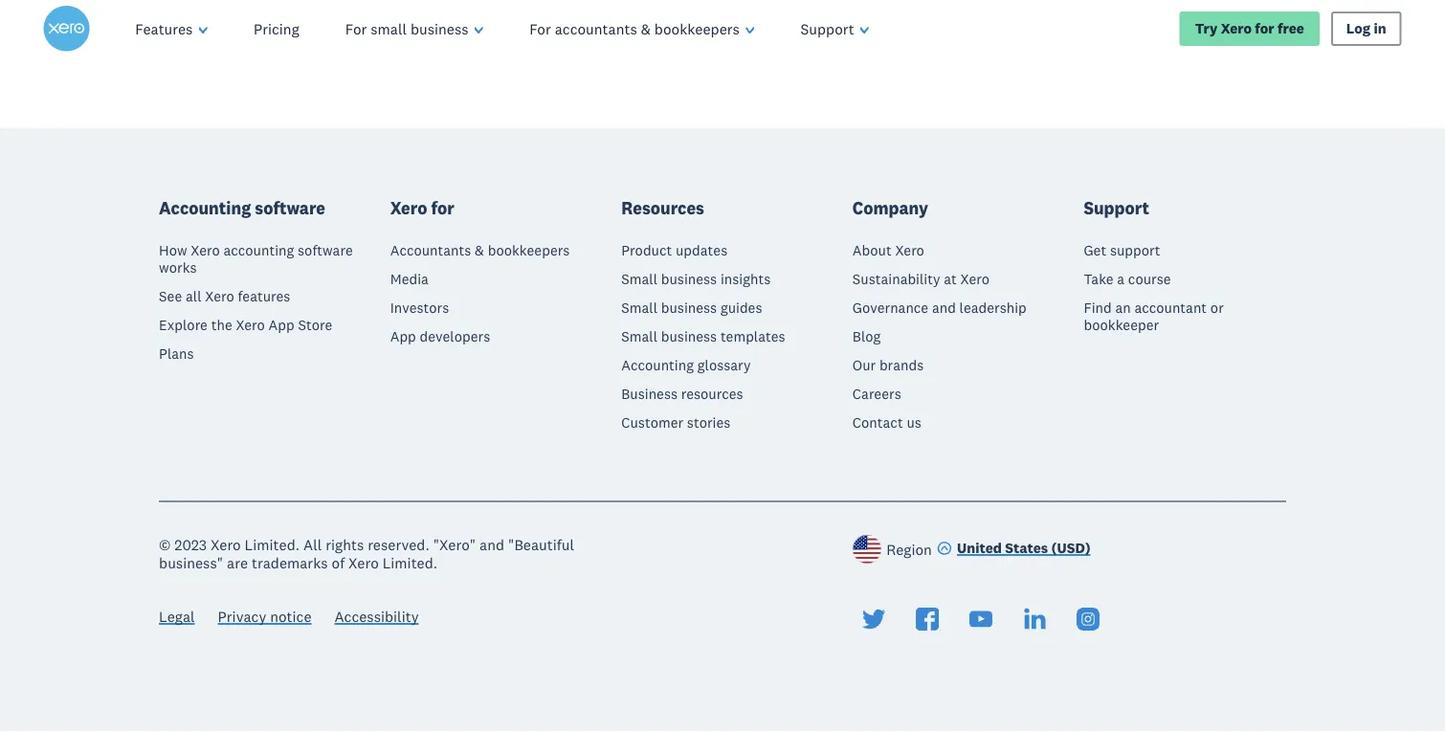 Task type: locate. For each thing, give the bounding box(es) containing it.
resources
[[622, 197, 705, 218]]

the current region is united states image
[[853, 535, 882, 564]]

explore
[[159, 316, 208, 334]]

blog
[[853, 328, 881, 345]]

accountants & bookkeepers
[[390, 242, 570, 259]]

plans
[[159, 345, 194, 363]]

1 horizontal spatial &
[[641, 19, 651, 38]]

app
[[269, 316, 295, 334], [390, 328, 416, 345]]

bookkeeper
[[1084, 316, 1160, 334]]

2 for from the left
[[530, 19, 551, 38]]

take a course link
[[1084, 270, 1171, 288]]

accounting glossary link
[[622, 356, 751, 374]]

1 vertical spatial for
[[431, 197, 455, 218]]

accountant
[[1135, 299, 1207, 317]]

(usd)
[[1052, 539, 1091, 557]]

accessibility
[[335, 607, 419, 625]]

0 vertical spatial for
[[1255, 20, 1275, 37]]

business down small business insights
[[661, 299, 717, 317]]

3 small from the top
[[622, 328, 658, 345]]

1 horizontal spatial support
[[1084, 197, 1150, 218]]

small business templates
[[622, 328, 786, 345]]

small
[[622, 270, 658, 288], [622, 299, 658, 317], [622, 328, 658, 345]]

bookkeepers inside dropdown button
[[655, 19, 740, 38]]

log
[[1347, 20, 1371, 37]]

1 horizontal spatial bookkeepers
[[655, 19, 740, 38]]

software
[[255, 197, 326, 218], [298, 242, 353, 259]]

1 small from the top
[[622, 270, 658, 288]]

united
[[958, 539, 1002, 557]]

business right small
[[411, 19, 469, 38]]

business inside dropdown button
[[411, 19, 469, 38]]

limited. up accessibility
[[383, 554, 438, 572]]

limited.
[[245, 535, 300, 554], [383, 554, 438, 572]]

for left free
[[1255, 20, 1275, 37]]

brands
[[880, 356, 924, 374]]

find an accountant or bookkeeper
[[1084, 299, 1224, 334]]

and down the at
[[932, 299, 956, 317]]

contact
[[853, 414, 903, 432]]

app developers link
[[390, 328, 490, 345]]

sustainability at xero link
[[853, 270, 990, 288]]

notice
[[270, 607, 312, 625]]

0 vertical spatial &
[[641, 19, 651, 38]]

accountants & bookkeepers link
[[390, 242, 570, 259]]

customer stories link
[[622, 414, 731, 432]]

0 vertical spatial small
[[622, 270, 658, 288]]

0 horizontal spatial &
[[475, 242, 484, 259]]

accounting
[[159, 197, 251, 218], [622, 356, 694, 374]]

templates
[[721, 328, 786, 345]]

governance
[[853, 299, 929, 317]]

xero right the the
[[236, 316, 265, 334]]

xero up the sustainability at xero on the right top
[[896, 242, 925, 259]]

try xero for free
[[1195, 20, 1305, 37]]

are
[[227, 554, 248, 572]]

1 horizontal spatial for
[[1255, 20, 1275, 37]]

1 vertical spatial software
[[298, 242, 353, 259]]

1 vertical spatial small
[[622, 299, 658, 317]]

bookkeepers
[[655, 19, 740, 38], [488, 242, 570, 259]]

works
[[159, 259, 197, 277]]

business up the small business guides on the top
[[661, 270, 717, 288]]

0 horizontal spatial bookkeepers
[[488, 242, 570, 259]]

1 horizontal spatial for
[[530, 19, 551, 38]]

support
[[801, 19, 855, 38], [1084, 197, 1150, 218]]

how xero accounting software works link
[[159, 242, 361, 277]]

accounting up how
[[159, 197, 251, 218]]

get support
[[1084, 242, 1161, 259]]

about xero link
[[853, 242, 925, 259]]

features
[[238, 288, 290, 305]]

small for small business guides
[[622, 299, 658, 317]]

for inside dropdown button
[[345, 19, 367, 38]]

product
[[622, 242, 672, 259]]

updates
[[676, 242, 728, 259]]

0 horizontal spatial for
[[345, 19, 367, 38]]

sustainability at xero
[[853, 270, 990, 288]]

1 vertical spatial accounting
[[622, 356, 694, 374]]

software right accounting
[[298, 242, 353, 259]]

1 horizontal spatial and
[[932, 299, 956, 317]]

our brands link
[[853, 356, 924, 374]]

business resources link
[[622, 385, 744, 403]]

region
[[887, 540, 932, 559]]

governance and leadership link
[[853, 299, 1027, 317]]

linkedin image
[[1023, 608, 1046, 631]]

for up accountants
[[431, 197, 455, 218]]

get
[[1084, 242, 1107, 259]]

limited. left all
[[245, 535, 300, 554]]

1 vertical spatial support
[[1084, 197, 1150, 218]]

1 horizontal spatial accounting
[[622, 356, 694, 374]]

store
[[298, 316, 332, 334]]

of
[[332, 554, 345, 572]]

at
[[944, 270, 957, 288]]

privacy
[[218, 607, 266, 625]]

for
[[1255, 20, 1275, 37], [431, 197, 455, 218]]

1 vertical spatial and
[[480, 535, 505, 554]]

investors link
[[390, 299, 449, 317]]

small business insights link
[[622, 270, 771, 288]]

0 horizontal spatial and
[[480, 535, 505, 554]]

business for small business insights
[[661, 270, 717, 288]]

xero right 2023
[[211, 535, 241, 554]]

for left accountants
[[530, 19, 551, 38]]

for inside dropdown button
[[530, 19, 551, 38]]

business down the small business guides link in the top of the page
[[661, 328, 717, 345]]

app developers
[[390, 328, 490, 345]]

app down the features
[[269, 316, 295, 334]]

app down investors link
[[390, 328, 416, 345]]

free
[[1278, 20, 1305, 37]]

0 horizontal spatial support
[[801, 19, 855, 38]]

0 vertical spatial support
[[801, 19, 855, 38]]

2 small from the top
[[622, 299, 658, 317]]

0 vertical spatial accounting
[[159, 197, 251, 218]]

about
[[853, 242, 892, 259]]

1 vertical spatial bookkeepers
[[488, 242, 570, 259]]

how xero accounting software works
[[159, 242, 353, 277]]

take a course
[[1084, 270, 1171, 288]]

1 for from the left
[[345, 19, 367, 38]]

accounting for accounting software
[[159, 197, 251, 218]]

blog link
[[853, 328, 881, 345]]

accounting glossary
[[622, 356, 751, 374]]

try xero for free link
[[1180, 11, 1320, 46]]

2 vertical spatial small
[[622, 328, 658, 345]]

and right "xero" on the left bottom of page
[[480, 535, 505, 554]]

software up accounting
[[255, 197, 326, 218]]

for for for small business
[[345, 19, 367, 38]]

for left small
[[345, 19, 367, 38]]

xero
[[1221, 20, 1252, 37], [390, 197, 427, 218], [191, 242, 220, 259], [896, 242, 925, 259], [961, 270, 990, 288], [205, 288, 234, 305], [236, 316, 265, 334], [211, 535, 241, 554], [349, 554, 379, 572]]

accounting up business
[[622, 356, 694, 374]]

0 vertical spatial bookkeepers
[[655, 19, 740, 38]]

0 horizontal spatial accounting
[[159, 197, 251, 218]]

0 horizontal spatial for
[[431, 197, 455, 218]]

accessibility link
[[335, 607, 419, 629]]

glossary
[[698, 356, 751, 374]]

an
[[1116, 299, 1131, 317]]

rights
[[326, 535, 364, 554]]

xero right how
[[191, 242, 220, 259]]



Task type: vqa. For each thing, say whether or not it's contained in the screenshot.
Features
yes



Task type: describe. For each thing, give the bounding box(es) containing it.
developers
[[420, 328, 490, 345]]

small for small business insights
[[622, 270, 658, 288]]

accounting
[[224, 242, 294, 259]]

investors
[[390, 299, 449, 317]]

see all xero features link
[[159, 288, 290, 305]]

our brands
[[853, 356, 924, 374]]

0 horizontal spatial limited.
[[245, 535, 300, 554]]

"xero"
[[433, 535, 476, 554]]

©
[[159, 535, 171, 554]]

get support link
[[1084, 242, 1161, 259]]

our
[[853, 356, 876, 374]]

log in
[[1347, 20, 1387, 37]]

twitter image
[[863, 608, 886, 631]]

business for small business templates
[[661, 328, 717, 345]]

features
[[135, 19, 193, 38]]

log in link
[[1332, 11, 1402, 46]]

careers link
[[853, 385, 902, 403]]

1 horizontal spatial app
[[390, 328, 416, 345]]

xero up accountants
[[390, 197, 427, 218]]

xero homepage image
[[43, 6, 89, 52]]

business for small business guides
[[661, 299, 717, 317]]

facebook image
[[916, 608, 939, 631]]

0 vertical spatial software
[[255, 197, 326, 218]]

small
[[371, 19, 407, 38]]

accounting for accounting glossary
[[622, 356, 694, 374]]

careers
[[853, 385, 902, 403]]

legal
[[159, 607, 195, 625]]

business
[[622, 385, 678, 403]]

for accountants & bookkeepers button
[[507, 0, 778, 57]]

try
[[1195, 20, 1218, 37]]

stories
[[687, 414, 731, 432]]

all
[[186, 288, 202, 305]]

0 vertical spatial and
[[932, 299, 956, 317]]

for small business button
[[322, 0, 507, 57]]

media
[[390, 270, 429, 288]]

united states (usd)
[[958, 539, 1091, 557]]

pricing
[[254, 19, 299, 38]]

pricing link
[[231, 0, 322, 57]]

1 horizontal spatial limited.
[[383, 554, 438, 572]]

0 horizontal spatial app
[[269, 316, 295, 334]]

product updates link
[[622, 242, 728, 259]]

company
[[853, 197, 929, 218]]

find an accountant or bookkeeper link
[[1084, 299, 1287, 334]]

for for for accountants & bookkeepers
[[530, 19, 551, 38]]

for accountants & bookkeepers
[[530, 19, 740, 38]]

a
[[1118, 270, 1125, 288]]

find
[[1084, 299, 1112, 317]]

in
[[1374, 20, 1387, 37]]

take
[[1084, 270, 1114, 288]]

privacy notice
[[218, 607, 312, 625]]

privacy notice link
[[218, 607, 312, 629]]

& inside dropdown button
[[641, 19, 651, 38]]

business resources
[[622, 385, 744, 403]]

resources
[[681, 385, 744, 403]]

"beautiful
[[508, 535, 575, 554]]

and inside the © 2023 xero limited. all rights reserved. "xero" and "beautiful business" are trademarks of xero limited.
[[480, 535, 505, 554]]

the
[[211, 316, 232, 334]]

states
[[1006, 539, 1049, 557]]

instagram image
[[1077, 608, 1100, 631]]

small for small business templates
[[622, 328, 658, 345]]

small business guides link
[[622, 299, 763, 317]]

© 2023 xero limited. all rights reserved. "xero" and "beautiful business" are trademarks of xero limited.
[[159, 535, 575, 572]]

for small business
[[345, 19, 469, 38]]

customer stories
[[622, 414, 731, 432]]

support
[[1111, 242, 1161, 259]]

how
[[159, 242, 187, 259]]

explore the xero app store link
[[159, 316, 332, 334]]

support inside dropdown button
[[801, 19, 855, 38]]

business"
[[159, 554, 223, 572]]

2023
[[175, 535, 207, 554]]

sustainability
[[853, 270, 941, 288]]

insights
[[721, 270, 771, 288]]

contact us link
[[853, 414, 922, 432]]

see all xero features
[[159, 288, 290, 305]]

software inside how xero accounting software works
[[298, 242, 353, 259]]

1 vertical spatial &
[[475, 242, 484, 259]]

guides
[[721, 299, 763, 317]]

united states (usd) button
[[937, 538, 1091, 560]]

governance and leadership
[[853, 299, 1027, 317]]

xero for
[[390, 197, 455, 218]]

features button
[[112, 0, 231, 57]]

xero inside how xero accounting software works
[[191, 242, 220, 259]]

media link
[[390, 270, 429, 288]]

leadership
[[960, 299, 1027, 317]]

xero right try
[[1221, 20, 1252, 37]]

xero right the at
[[961, 270, 990, 288]]

reserved.
[[368, 535, 430, 554]]

support button
[[778, 0, 893, 57]]

plans link
[[159, 345, 194, 363]]

xero right all
[[205, 288, 234, 305]]

youtube image
[[970, 608, 993, 631]]

us
[[907, 414, 922, 432]]

customer
[[622, 414, 684, 432]]

or
[[1211, 299, 1224, 317]]

xero right of
[[349, 554, 379, 572]]



